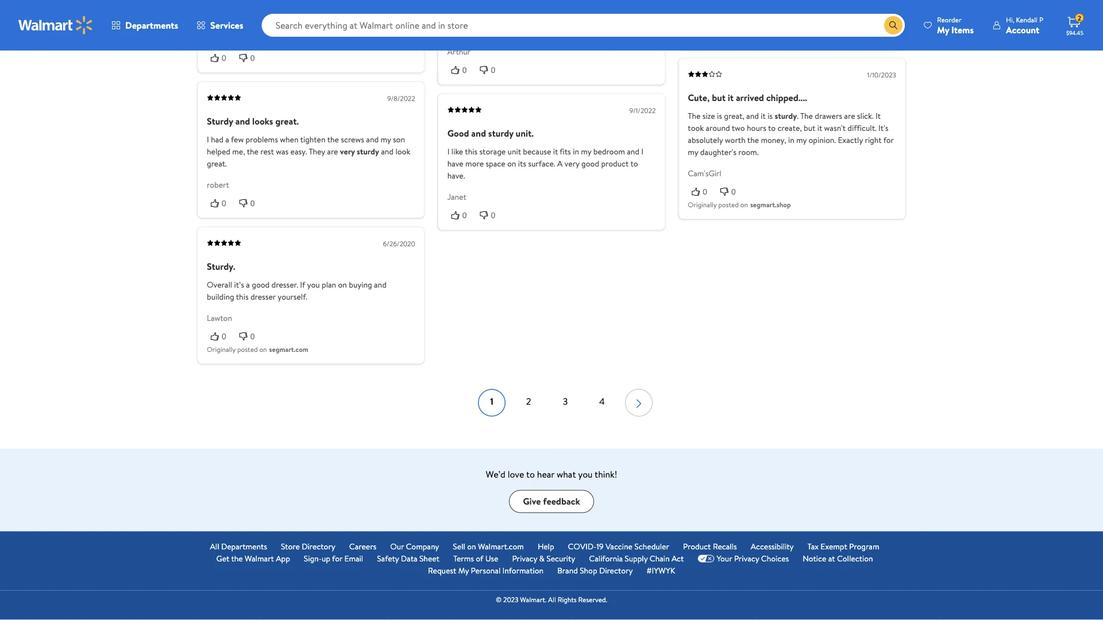 Task type: vqa. For each thing, say whether or not it's contained in the screenshot.
order to the bottom
no



Task type: locate. For each thing, give the bounding box(es) containing it.
on inside i like this storage unit because it fits in my bedroom and i have more space on its surface. a very good product to have.
[[507, 158, 516, 170]]

and inside i like this storage unit because it fits in my bedroom and i have more space on its surface. a very good product to have.
[[627, 146, 639, 157]]

reorder
[[937, 15, 962, 24]]

0 horizontal spatial they're
[[207, 1, 231, 12]]

request my personal information link
[[428, 565, 544, 577]]

0 horizontal spatial i
[[207, 134, 209, 145]]

i for good and sturdy unit.
[[447, 146, 450, 157]]

few
[[231, 134, 244, 145]]

on right plan
[[338, 280, 347, 291]]

0 vertical spatial very
[[282, 13, 297, 24]]

it up great,
[[728, 91, 734, 104]]

1 horizontal spatial have
[[447, 158, 464, 170]]

this up more
[[465, 146, 478, 157]]

store directory
[[281, 541, 335, 553]]

in down 'create,'
[[788, 135, 794, 146]]

are left very sturdy
[[327, 146, 338, 157]]

2
[[1078, 13, 1081, 23], [526, 396, 531, 408]]

a inside i had a few problems when tighten the screws and my son helped me, the rest was easy. they are
[[225, 134, 229, 145]]

0 horizontal spatial my
[[458, 566, 469, 577]]

0 horizontal spatial great.
[[207, 158, 227, 170]]

safety data sheet link
[[377, 553, 439, 565]]

©
[[496, 595, 502, 605]]

are up put
[[258, 0, 269, 0]]

account
[[1006, 23, 1040, 36]]

drawers inside . the drawers are slick. it took around two hours to create, but it wasn't difficult. it's absolutely worth the money, in my opinion. exactly right for my daughter's room.
[[815, 111, 842, 122]]

sturdy and looks great.
[[207, 115, 299, 128]]

is
[[717, 111, 722, 122], [768, 111, 773, 122]]

terms
[[453, 554, 474, 565]]

in inside i like this storage unit because it fits in my bedroom and i have more space on its surface. a very good product to have.
[[573, 146, 579, 157]]

0 vertical spatial you
[[307, 280, 320, 291]]

1 horizontal spatial great.
[[275, 115, 299, 128]]

1 horizontal spatial is
[[768, 111, 773, 122]]

product
[[601, 158, 629, 170]]

1 horizontal spatial i
[[447, 146, 450, 157]]

but right cute,
[[712, 91, 726, 104]]

a for sturdy and looks great.
[[225, 134, 229, 145]]

2 vertical spatial posted
[[237, 345, 258, 354]]

1 vertical spatial have
[[447, 158, 464, 170]]

1 horizontal spatial the
[[800, 111, 813, 122]]

i right bedroom at the top right of the page
[[641, 146, 644, 157]]

a right it's
[[246, 280, 250, 291]]

1 horizontal spatial .
[[797, 111, 799, 122]]

sturdy
[[207, 115, 233, 128]]

you inside overall it's a good dresser. if you plan on buying and building this dresser yourself.
[[307, 280, 320, 291]]

brand shop directory
[[557, 566, 633, 577]]

0 vertical spatial good
[[342, 1, 360, 12]]

1 vertical spatial 2
[[526, 396, 531, 408]]

privacy & security link
[[512, 553, 575, 565]]

2 vertical spatial they
[[309, 146, 325, 157]]

these
[[207, 0, 227, 0]]

1 horizontal spatial but
[[804, 123, 816, 134]]

reserved.
[[578, 595, 607, 605]]

are left 'slick.'
[[844, 111, 855, 122]]

2 vertical spatial are
[[327, 146, 338, 157]]

overall it's a good dresser. if you plan on buying and building this dresser yourself.
[[207, 280, 387, 303]]

very down together.
[[282, 13, 297, 24]]

0 horizontal spatial you
[[307, 280, 320, 291]]

2 vertical spatial good
[[252, 280, 270, 291]]

my left items
[[937, 23, 949, 36]]

overall
[[207, 280, 232, 291]]

they inside i had a few problems when tighten the screws and my son helped me, the rest was easy. they are
[[309, 146, 325, 157]]

2 horizontal spatial good
[[581, 158, 599, 170]]

janet
[[447, 191, 466, 203]]

2 horizontal spatial a
[[356, 0, 359, 0]]

look down son
[[396, 146, 410, 157]]

0 vertical spatial 2
[[1078, 13, 1081, 23]]

space
[[486, 158, 505, 170]]

i for sturdy and looks great.
[[207, 134, 209, 145]]

0 horizontal spatial is
[[717, 111, 722, 122]]

0 horizontal spatial privacy
[[512, 554, 537, 565]]

get
[[216, 554, 229, 565]]

but up the opinion.
[[804, 123, 816, 134]]

are
[[258, 0, 269, 0], [844, 111, 855, 122], [327, 146, 338, 157]]

look inside these drawers are truly flawless. they have a modern design, they're easy to put together. they look good in pretty much any room and they're
[[325, 1, 340, 12]]

segmart.shop
[[750, 200, 791, 210]]

i left like
[[447, 146, 450, 157]]

main content
[[198, 0, 906, 417]]

1 horizontal spatial are
[[327, 146, 338, 157]]

your
[[717, 554, 732, 565]]

very right a
[[565, 158, 580, 170]]

0 vertical spatial directory
[[302, 541, 335, 553]]

my down 'create,'
[[796, 135, 807, 146]]

2 vertical spatial originally
[[207, 345, 236, 354]]

unit.
[[516, 127, 534, 140]]

all
[[210, 541, 219, 553], [548, 595, 556, 605]]

1 horizontal spatial departments
[[221, 541, 267, 553]]

0 vertical spatial great.
[[275, 115, 299, 128]]

1 horizontal spatial a
[[246, 280, 250, 291]]

to inside these drawers are truly flawless. they have a modern design, they're easy to put together. they look good in pretty much any room and they're
[[250, 1, 257, 12]]

departments button
[[102, 11, 187, 39]]

had
[[211, 134, 223, 145]]

0 horizontal spatial in
[[361, 1, 368, 12]]

i left had
[[207, 134, 209, 145]]

privacy up information
[[512, 554, 537, 565]]

it left fits
[[553, 146, 558, 157]]

2 the from the left
[[800, 111, 813, 122]]

all up get
[[210, 541, 219, 553]]

great. down helped
[[207, 158, 227, 170]]

1 horizontal spatial for
[[883, 135, 894, 146]]

directory up sign-
[[302, 541, 335, 553]]

0 horizontal spatial departments
[[125, 19, 178, 32]]

money,
[[761, 135, 786, 146]]

supply
[[625, 554, 648, 565]]

2 horizontal spatial i
[[641, 146, 644, 157]]

to up money,
[[768, 123, 776, 134]]

1 vertical spatial a
[[225, 134, 229, 145]]

2 up $94.45 at the right top of page
[[1078, 13, 1081, 23]]

for down it's
[[883, 135, 894, 146]]

in right fits
[[573, 146, 579, 157]]

i inside i had a few problems when tighten the screws and my son helped me, the rest was easy. they are
[[207, 134, 209, 145]]

on left its
[[507, 158, 516, 170]]

0 vertical spatial they're
[[207, 1, 231, 12]]

privacy right the your
[[734, 554, 759, 565]]

have left the modern
[[338, 0, 354, 0]]

and right buying
[[374, 280, 387, 291]]

the down hours
[[747, 135, 759, 146]]

for right "up" at the left bottom
[[332, 554, 342, 565]]

1 vertical spatial you
[[578, 468, 593, 481]]

on inside "link"
[[467, 541, 476, 553]]

size
[[703, 111, 715, 122]]

on right sell
[[467, 541, 476, 553]]

two
[[732, 123, 745, 134]]

choices
[[761, 554, 789, 565]]

the down all departments link
[[231, 554, 243, 565]]

drawers up "wasn't"
[[815, 111, 842, 122]]

0 horizontal spatial drawers
[[229, 0, 256, 0]]

wasn't
[[824, 123, 846, 134]]

directory down california
[[599, 566, 633, 577]]

0 horizontal spatial are
[[258, 0, 269, 0]]

the inside . the drawers are slick. it took around two hours to create, but it wasn't difficult. it's absolutely worth the money, in my opinion. exactly right for my daughter's room.
[[800, 111, 813, 122]]

$94.45
[[1066, 29, 1084, 36]]

and inside these drawers are truly flawless. they have a modern design, they're easy to put together. they look good in pretty much any room and they're
[[241, 13, 254, 24]]

the size is great, and it is sturdy
[[688, 111, 797, 122]]

1 vertical spatial all
[[548, 595, 556, 605]]

it's
[[879, 123, 888, 134]]

look right together.
[[325, 1, 340, 12]]

main content containing cute, but it arrived chipped....
[[198, 0, 906, 417]]

on left zhupeicheng.com at the right
[[740, 30, 748, 40]]

look inside and look great.
[[396, 146, 410, 157]]

great.
[[275, 115, 299, 128], [207, 158, 227, 170]]

0 vertical spatial my
[[937, 23, 949, 36]]

1 horizontal spatial 2
[[1078, 13, 1081, 23]]

0 horizontal spatial for
[[332, 554, 342, 565]]

1 vertical spatial originally
[[688, 200, 717, 210]]

posted for sturdy.
[[237, 345, 258, 354]]

give feedback
[[523, 496, 580, 508]]

1 vertical spatial great.
[[207, 158, 227, 170]]

great,
[[724, 111, 744, 122]]

. the drawers are slick. it took around two hours to create, but it wasn't difficult. it's absolutely worth the money, in my opinion. exactly right for my daughter's room.
[[688, 111, 894, 158]]

are inside i had a few problems when tighten the screws and my son helped me, the rest was easy. they are
[[327, 146, 338, 157]]

very sturdy .
[[282, 13, 322, 24]]

1 horizontal spatial drawers
[[815, 111, 842, 122]]

1 horizontal spatial privacy
[[734, 554, 759, 565]]

and right good
[[471, 127, 486, 140]]

0 vertical spatial they
[[319, 0, 336, 0]]

1 horizontal spatial very
[[340, 146, 355, 157]]

departments inside all departments link
[[221, 541, 267, 553]]

1 horizontal spatial in
[[573, 146, 579, 157]]

this inside overall it's a good dresser. if you plan on buying and building this dresser yourself.
[[236, 292, 249, 303]]

sturdy up 'create,'
[[775, 111, 797, 122]]

my inside reorder my items
[[937, 23, 949, 36]]

0 vertical spatial this
[[465, 146, 478, 157]]

robert
[[207, 179, 229, 191]]

0 vertical spatial look
[[325, 1, 340, 12]]

good left pretty
[[342, 1, 360, 12]]

1 horizontal spatial this
[[465, 146, 478, 157]]

0 horizontal spatial a
[[225, 134, 229, 145]]

california supply chain act link
[[589, 553, 684, 565]]

it inside i like this storage unit because it fits in my bedroom and i have more space on its surface. a very good product to have.
[[553, 146, 558, 157]]

buying
[[349, 280, 372, 291]]

p
[[1039, 15, 1043, 24]]

posted down cam'sgirl
[[718, 200, 739, 210]]

and up product at right top
[[627, 146, 639, 157]]

use
[[485, 554, 498, 565]]

the up 'create,'
[[800, 111, 813, 122]]

you right 'if' on the top left of the page
[[307, 280, 320, 291]]

to
[[250, 1, 257, 12], [768, 123, 776, 134], [631, 158, 638, 170], [526, 468, 535, 481]]

act
[[672, 554, 684, 565]]

1 horizontal spatial directory
[[599, 566, 633, 577]]

drawers up easy
[[229, 0, 256, 0]]

0 horizontal spatial look
[[325, 1, 340, 12]]

0 vertical spatial departments
[[125, 19, 178, 32]]

0 horizontal spatial 2
[[526, 396, 531, 408]]

and down easy
[[241, 13, 254, 24]]

great. up when
[[275, 115, 299, 128]]

sturdy down screws
[[357, 146, 379, 157]]

to inside . the drawers are slick. it took around two hours to create, but it wasn't difficult. it's absolutely worth the money, in my opinion. exactly right for my daughter's room.
[[768, 123, 776, 134]]

2 horizontal spatial in
[[788, 135, 794, 146]]

give feedback button
[[509, 491, 594, 514]]

1 vertical spatial posted
[[718, 200, 739, 210]]

brand shop directory link
[[557, 565, 633, 577]]

and inside i had a few problems when tighten the screws and my son helped me, the rest was easy. they are
[[366, 134, 379, 145]]

0 horizontal spatial .
[[321, 13, 322, 24]]

took
[[688, 123, 704, 134]]

0 vertical spatial a
[[356, 0, 359, 0]]

to left put
[[250, 1, 257, 12]]

they right "flawless."
[[319, 0, 336, 0]]

you right what
[[578, 468, 593, 481]]

flawless.
[[289, 0, 318, 0]]

1 vertical spatial drawers
[[815, 111, 842, 122]]

1 horizontal spatial all
[[548, 595, 556, 605]]

very down screws
[[340, 146, 355, 157]]

1 vertical spatial but
[[804, 123, 816, 134]]

1 vertical spatial for
[[332, 554, 342, 565]]

2 link
[[515, 390, 542, 417]]

storage
[[479, 146, 506, 157]]

good
[[447, 127, 469, 140]]

it up the opinion.
[[817, 123, 822, 134]]

and down son
[[381, 146, 394, 157]]

my right fits
[[581, 146, 591, 157]]

the inside . the drawers are slick. it took around two hours to create, but it wasn't difficult. it's absolutely worth the money, in my opinion. exactly right for my daughter's room.
[[747, 135, 759, 146]]

posted left 'segmart.com'
[[237, 345, 258, 354]]

0 vertical spatial for
[[883, 135, 894, 146]]

departments
[[125, 19, 178, 32], [221, 541, 267, 553]]

these drawers are truly flawless. they have a modern design, they're easy to put together. they look good in pretty much any room and they're
[[207, 0, 415, 24]]

a inside overall it's a good dresser. if you plan on buying and building this dresser yourself.
[[246, 280, 250, 291]]

my left son
[[381, 134, 391, 145]]

2 horizontal spatial very
[[565, 158, 580, 170]]

helped
[[207, 146, 230, 157]]

they down tighten
[[309, 146, 325, 157]]

0 vertical spatial all
[[210, 541, 219, 553]]

what
[[557, 468, 576, 481]]

in down the modern
[[361, 1, 368, 12]]

1 vertical spatial very
[[340, 146, 355, 157]]

1 vertical spatial good
[[581, 158, 599, 170]]

request
[[428, 566, 456, 577]]

search icon image
[[889, 21, 898, 30]]

0 horizontal spatial but
[[712, 91, 726, 104]]

this down it's
[[236, 292, 249, 303]]

they down "flawless."
[[307, 1, 323, 12]]

and inside overall it's a good dresser. if you plan on buying and building this dresser yourself.
[[374, 280, 387, 291]]

1 vertical spatial are
[[844, 111, 855, 122]]

very sturdy
[[340, 146, 379, 157]]

19
[[597, 541, 604, 553]]

1 vertical spatial .
[[797, 111, 799, 122]]

2 left the 3
[[526, 396, 531, 408]]

my down terms
[[458, 566, 469, 577]]

i
[[207, 134, 209, 145], [447, 146, 450, 157], [641, 146, 644, 157]]

i like this storage unit because it fits in my bedroom and i have more space on its surface. a very good product to have.
[[447, 146, 644, 182]]

0 horizontal spatial have
[[338, 0, 354, 0]]

1 vertical spatial my
[[458, 566, 469, 577]]

0 horizontal spatial this
[[236, 292, 249, 303]]

in inside . the drawers are slick. it took around two hours to create, but it wasn't difficult. it's absolutely worth the money, in my opinion. exactly right for my daughter's room.
[[788, 135, 794, 146]]

the up took
[[688, 111, 701, 122]]

1 vertical spatial look
[[396, 146, 410, 157]]

a left the modern
[[356, 0, 359, 0]]

0 vertical spatial drawers
[[229, 0, 256, 0]]

personal
[[471, 566, 501, 577]]

0 horizontal spatial good
[[252, 280, 270, 291]]

2 privacy from the left
[[734, 554, 759, 565]]

0 horizontal spatial very
[[282, 13, 297, 24]]

rest
[[260, 146, 274, 157]]

1 horizontal spatial look
[[396, 146, 410, 157]]

it
[[876, 111, 881, 122]]

cute, but it arrived chipped....
[[688, 91, 807, 104]]

Walmart Site-Wide search field
[[262, 14, 905, 37]]

good inside i like this storage unit because it fits in my bedroom and i have more space on its surface. a very good product to have.
[[581, 158, 599, 170]]

1 horizontal spatial my
[[937, 23, 949, 36]]

they're
[[207, 1, 231, 12], [256, 13, 280, 24]]

1 vertical spatial this
[[236, 292, 249, 303]]

items
[[952, 23, 974, 36]]

for
[[883, 135, 894, 146], [332, 554, 342, 565]]

we'd
[[486, 468, 506, 481]]

to right product at right top
[[631, 158, 638, 170]]

posted left zhupeicheng.com at the right
[[718, 30, 739, 40]]

good up the dresser
[[252, 280, 270, 291]]

and up very sturdy
[[366, 134, 379, 145]]

all departments
[[210, 541, 267, 553]]

this
[[465, 146, 478, 157], [236, 292, 249, 303]]

1 vertical spatial departments
[[221, 541, 267, 553]]

#iywyk
[[647, 566, 675, 577]]

2023
[[503, 595, 518, 605]]

on inside overall it's a good dresser. if you plan on buying and building this dresser yourself.
[[338, 280, 347, 291]]

all left rights
[[548, 595, 556, 605]]

they're down these
[[207, 1, 231, 12]]

they're down put
[[256, 13, 280, 24]]

in inside these drawers are truly flawless. they have a modern design, they're easy to put together. they look good in pretty much any room and they're
[[361, 1, 368, 12]]

is up money,
[[768, 111, 773, 122]]

store
[[281, 541, 300, 553]]

0 vertical spatial are
[[258, 0, 269, 0]]

2 vertical spatial a
[[246, 280, 250, 291]]

a left 'few'
[[225, 134, 229, 145]]

1 vertical spatial they're
[[256, 13, 280, 24]]

my inside i had a few problems when tighten the screws and my son helped me, the rest was easy. they are
[[381, 134, 391, 145]]

and up hours
[[746, 111, 759, 122]]

chipped....
[[766, 91, 807, 104]]

safety
[[377, 554, 399, 565]]

and look great.
[[207, 146, 410, 170]]

2 vertical spatial very
[[565, 158, 580, 170]]

collection
[[837, 554, 873, 565]]

2 horizontal spatial are
[[844, 111, 855, 122]]

good down bedroom at the top right of the page
[[581, 158, 599, 170]]

our
[[390, 541, 404, 553]]

0
[[703, 17, 707, 27], [731, 17, 736, 27], [222, 54, 226, 63], [250, 54, 255, 63], [462, 66, 467, 75], [491, 66, 495, 75], [703, 187, 707, 197], [731, 187, 736, 197], [222, 199, 226, 208], [250, 199, 255, 208], [462, 211, 467, 220], [491, 211, 495, 220], [222, 332, 226, 341], [250, 332, 255, 341]]

recalls
[[713, 541, 737, 553]]

is right the size
[[717, 111, 722, 122]]

have up 'have.'
[[447, 158, 464, 170]]



Task type: describe. For each thing, give the bounding box(es) containing it.
for inside . the drawers are slick. it took around two hours to create, but it wasn't difficult. it's absolutely worth the money, in my opinion. exactly right for my daughter's room.
[[883, 135, 894, 146]]

a inside these drawers are truly flawless. they have a modern design, they're easy to put together. they look good in pretty much any room and they're
[[356, 0, 359, 0]]

0 horizontal spatial directory
[[302, 541, 335, 553]]

good inside these drawers are truly flawless. they have a modern design, they're easy to put together. they look good in pretty much any room and they're
[[342, 1, 360, 12]]

looks
[[252, 115, 273, 128]]

careers
[[349, 541, 377, 553]]

difficult.
[[848, 123, 877, 134]]

screws
[[341, 134, 364, 145]]

cute,
[[688, 91, 710, 104]]

my inside notice at collection request my personal information
[[458, 566, 469, 577]]

the inside "tax exempt program get the walmart app"
[[231, 554, 243, 565]]

slick.
[[857, 111, 874, 122]]

reorder my items
[[937, 15, 974, 36]]

store directory link
[[281, 541, 335, 553]]

1 horizontal spatial they're
[[256, 13, 280, 24]]

for inside 'sign-up for email' link
[[332, 554, 342, 565]]

Search search field
[[262, 14, 905, 37]]

originally for sturdy.
[[207, 345, 236, 354]]

originally for cute, but it arrived chipped....
[[688, 200, 717, 210]]

my down absolutely
[[688, 147, 698, 158]]

when
[[280, 134, 298, 145]]

sturdy down "flawless."
[[299, 13, 321, 24]]

sign-
[[304, 554, 322, 565]]

and inside and look great.
[[381, 146, 394, 157]]

0 vertical spatial but
[[712, 91, 726, 104]]

privacy choices icon image
[[698, 555, 714, 563]]

1 the from the left
[[688, 111, 701, 122]]

and up 'few'
[[235, 115, 250, 128]]

me,
[[232, 146, 245, 157]]

drawers inside these drawers are truly flawless. they have a modern design, they're easy to put together. they look good in pretty much any room and they're
[[229, 0, 256, 0]]

tighten
[[300, 134, 325, 145]]

modern
[[361, 0, 389, 0]]

building
[[207, 292, 234, 303]]

information
[[503, 566, 544, 577]]

services
[[210, 19, 243, 32]]

security
[[547, 554, 575, 565]]

are inside these drawers are truly flawless. they have a modern design, they're easy to put together. they look good in pretty much any room and they're
[[258, 0, 269, 0]]

shop
[[580, 566, 597, 577]]

. inside . the drawers are slick. it took around two hours to create, but it wasn't difficult. it's absolutely worth the money, in my opinion. exactly right for my daughter's room.
[[797, 111, 799, 122]]

privacy inside 'link'
[[734, 554, 759, 565]]

accessibility link
[[751, 541, 794, 553]]

cam'sgirl
[[688, 168, 721, 179]]

1 link
[[478, 390, 506, 417]]

like
[[451, 146, 463, 157]]

chain
[[650, 554, 670, 565]]

plan
[[322, 280, 336, 291]]

privacy & security
[[512, 554, 575, 565]]

walmart image
[[18, 16, 93, 34]]

my inside i like this storage unit because it fits in my bedroom and i have more space on its surface. a very good product to have.
[[581, 146, 591, 157]]

1 privacy from the left
[[512, 554, 537, 565]]

1 vertical spatial they
[[307, 1, 323, 12]]

program
[[849, 541, 879, 553]]

very inside i like this storage unit because it fits in my bedroom and i have more space on its surface. a very good product to have.
[[565, 158, 580, 170]]

love
[[508, 468, 524, 481]]

0 vertical spatial originally
[[688, 30, 717, 40]]

bedroom
[[593, 146, 625, 157]]

notice
[[803, 554, 826, 565]]

sturdy up storage
[[488, 127, 514, 140]]

to inside i like this storage unit because it fits in my bedroom and i have more space on its surface. a very good product to have.
[[631, 158, 638, 170]]

create,
[[778, 123, 802, 134]]

get the walmart app link
[[216, 553, 290, 565]]

the left screws
[[327, 134, 339, 145]]

2 is from the left
[[768, 111, 773, 122]]

0 vertical spatial posted
[[718, 30, 739, 40]]

sell
[[453, 541, 465, 553]]

absolutely
[[688, 135, 723, 146]]

it up hours
[[761, 111, 766, 122]]

jo
[[207, 34, 215, 45]]

© 2023 walmart. all rights reserved.
[[496, 595, 607, 605]]

easy.
[[290, 146, 307, 157]]

originally posted on segmart.shop
[[688, 200, 791, 210]]

terms of use
[[453, 554, 498, 565]]

to right love at the left of the page
[[526, 468, 535, 481]]

are inside . the drawers are slick. it took around two hours to create, but it wasn't difficult. it's absolutely worth the money, in my opinion. exactly right for my daughter's room.
[[844, 111, 855, 122]]

kendall
[[1016, 15, 1038, 24]]

0 horizontal spatial all
[[210, 541, 219, 553]]

very for very sturdy
[[340, 146, 355, 157]]

on left 'segmart.com'
[[259, 345, 267, 354]]

4 link
[[588, 390, 616, 417]]

right
[[865, 135, 882, 146]]

&
[[539, 554, 545, 565]]

around
[[706, 123, 730, 134]]

because
[[523, 146, 551, 157]]

if
[[300, 280, 305, 291]]

notice at collection link
[[803, 553, 873, 565]]

departments inside departments popup button
[[125, 19, 178, 32]]

email
[[344, 554, 363, 565]]

sell on walmart.com link
[[453, 541, 524, 553]]

good inside overall it's a good dresser. if you plan on buying and building this dresser yourself.
[[252, 280, 270, 291]]

dresser.
[[272, 280, 298, 291]]

daughter's
[[700, 147, 737, 158]]

but inside . the drawers are slick. it took around two hours to create, but it wasn't difficult. it's absolutely worth the money, in my opinion. exactly right for my daughter's room.
[[804, 123, 816, 134]]

1 vertical spatial directory
[[599, 566, 633, 577]]

product recalls link
[[683, 541, 737, 553]]

great. inside and look great.
[[207, 158, 227, 170]]

a for sturdy.
[[246, 280, 250, 291]]

on left segmart.shop
[[740, 200, 748, 210]]

1 is from the left
[[717, 111, 722, 122]]

the right me,
[[247, 146, 259, 157]]

vaccine
[[606, 541, 633, 553]]

unit
[[508, 146, 521, 157]]

very for very sturdy .
[[282, 13, 297, 24]]

truly
[[271, 0, 287, 0]]

pretty
[[370, 1, 391, 12]]

have inside i like this storage unit because it fits in my bedroom and i have more space on its surface. a very good product to have.
[[447, 158, 464, 170]]

have inside these drawers are truly flawless. they have a modern design, they're easy to put together. they look good in pretty much any room and they're
[[338, 0, 354, 0]]

walmart
[[245, 554, 274, 565]]

room.
[[738, 147, 759, 158]]

put
[[259, 1, 271, 12]]

tax
[[808, 541, 819, 553]]

this inside i like this storage unit because it fits in my bedroom and i have more space on its surface. a very good product to have.
[[465, 146, 478, 157]]

next page image
[[632, 395, 646, 413]]

lawton
[[207, 313, 232, 324]]

at
[[828, 554, 835, 565]]

much
[[393, 1, 412, 12]]

scheduler
[[634, 541, 669, 553]]

your privacy choices
[[717, 554, 789, 565]]

help link
[[538, 541, 554, 553]]

sturdy.
[[207, 260, 235, 273]]

it inside . the drawers are slick. it took around two hours to create, but it wasn't difficult. it's absolutely worth the money, in my opinion. exactly right for my daughter's room.
[[817, 123, 822, 134]]

zhupeicheng.com
[[750, 30, 803, 40]]

services button
[[187, 11, 253, 39]]

accessibility
[[751, 541, 794, 553]]

4
[[599, 396, 605, 408]]

0 vertical spatial .
[[321, 13, 322, 24]]

posted for cute, but it arrived chipped....
[[718, 200, 739, 210]]

1 horizontal spatial you
[[578, 468, 593, 481]]

covid-19 vaccine scheduler link
[[568, 541, 669, 553]]

segmart.com
[[269, 345, 308, 354]]

we'd love to hear what you think!
[[486, 468, 617, 481]]

it's
[[234, 280, 244, 291]]



